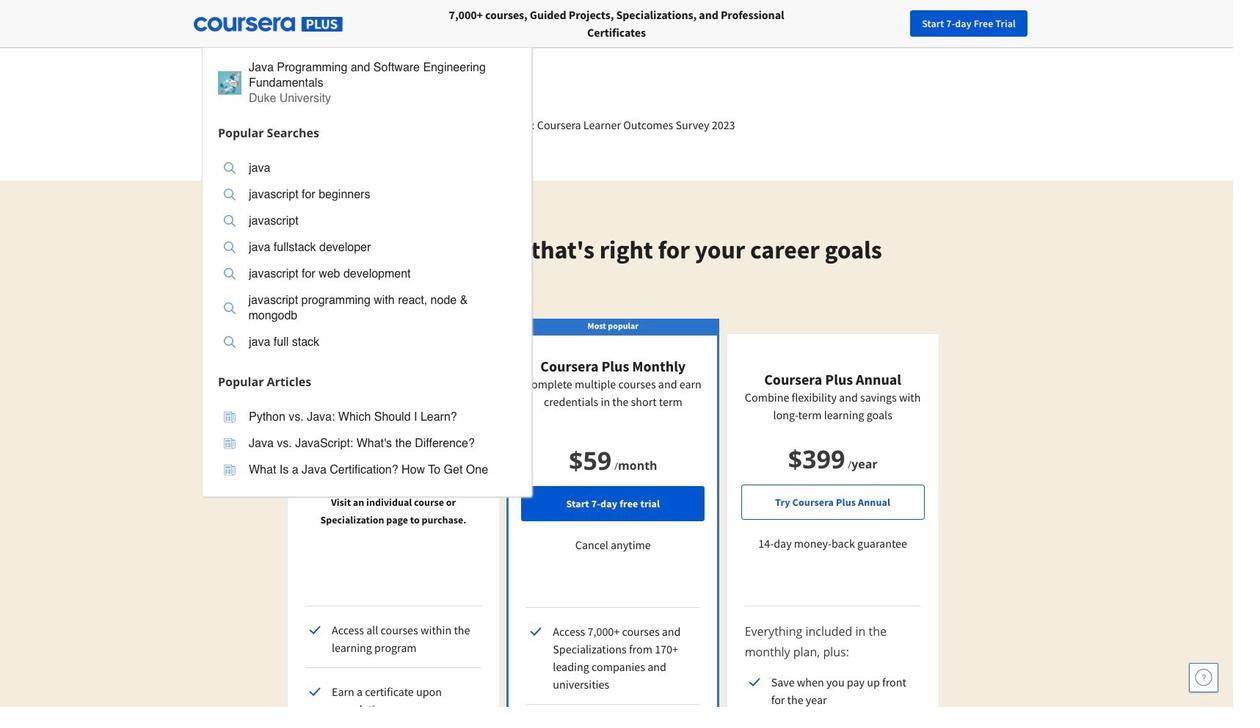Task type: locate. For each thing, give the bounding box(es) containing it.
help center image
[[1195, 669, 1213, 687]]

list box
[[203, 146, 532, 368], [203, 395, 532, 496]]

autocomplete results list box
[[202, 44, 532, 497]]

1 vertical spatial list box
[[203, 395, 532, 496]]

coursera plus image
[[194, 17, 343, 32]]

suggestion image image
[[218, 71, 242, 95], [224, 162, 236, 174], [224, 189, 236, 200], [224, 215, 236, 227], [224, 242, 236, 253], [224, 268, 236, 280], [224, 302, 236, 314], [224, 336, 236, 348], [224, 411, 236, 423], [224, 438, 236, 449], [224, 464, 236, 476]]

What do you want to learn? text field
[[202, 9, 525, 39]]

1 list box from the top
[[203, 146, 532, 368]]

None search field
[[202, 9, 554, 497]]

0 vertical spatial list box
[[203, 146, 532, 368]]



Task type: describe. For each thing, give the bounding box(es) containing it.
2 list box from the top
[[203, 395, 532, 496]]



Task type: vqa. For each thing, say whether or not it's contained in the screenshot.
list box to the top
yes



